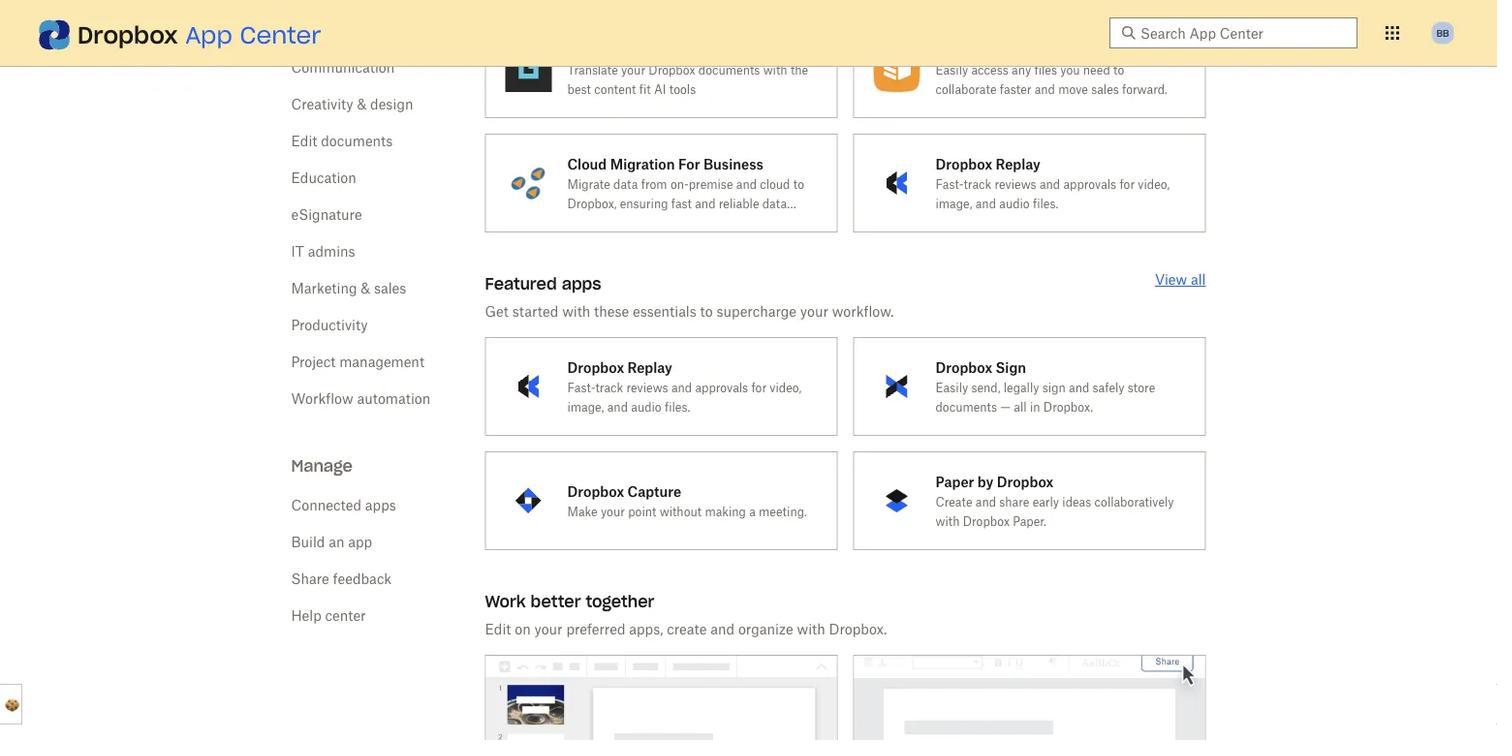 Task type: describe. For each thing, give the bounding box(es) containing it.
with inside paper by dropbox create and share early ideas collaboratively with dropbox paper.
[[936, 514, 960, 529]]

and inside paper by dropbox create and share early ideas collaboratively with dropbox paper.
[[976, 495, 997, 510]]

collaborate
[[936, 82, 997, 96]]

1 horizontal spatial track
[[964, 177, 992, 191]]

migration
[[610, 156, 675, 172]]

translate
[[568, 63, 618, 77]]

the
[[791, 63, 809, 77]]

marketing & sales link
[[291, 280, 407, 296]]

making
[[705, 505, 747, 519]]

1 horizontal spatial audio
[[1000, 196, 1030, 211]]

any
[[1012, 63, 1032, 77]]

your inside dropbox capture make your point without making a meeting.
[[601, 505, 625, 519]]

it admins
[[291, 243, 356, 259]]

dropbox capture make your point without making a meeting.
[[568, 483, 808, 519]]

work
[[485, 592, 526, 612]]

get
[[485, 303, 509, 319]]

better
[[531, 592, 581, 612]]

ensuring
[[620, 196, 669, 211]]

documents inside translate your dropbox documents with the best content fit ai tools
[[699, 63, 761, 77]]

your inside work better together edit on your preferred apps, create and organize with dropbox.
[[535, 621, 563, 637]]

you
[[1061, 63, 1081, 77]]

1 vertical spatial for
[[752, 381, 767, 395]]

sign
[[1043, 381, 1066, 395]]

preferred
[[567, 621, 626, 637]]

cloud
[[568, 156, 607, 172]]

dropbox inside dropbox sign easily send, legally sign and safely store documents — all in dropbox.
[[936, 359, 993, 376]]

0 horizontal spatial sales
[[374, 280, 407, 296]]

easily inside easily access any files you need to collaborate faster and move sales forward.
[[936, 63, 969, 77]]

fast
[[672, 196, 692, 211]]

it admins link
[[291, 243, 356, 259]]

accounting
[[291, 22, 366, 38]]

1 horizontal spatial approvals
[[1064, 177, 1117, 191]]

fit
[[640, 82, 651, 96]]

content
[[595, 82, 636, 96]]

for
[[679, 156, 701, 172]]

app
[[185, 20, 232, 49]]

edit documents
[[291, 132, 393, 149]]

build an app link
[[291, 534, 372, 550]]

transfer.
[[568, 216, 612, 230]]

a
[[750, 505, 756, 519]]

forward.
[[1123, 82, 1168, 96]]

accounting & finance
[[291, 22, 430, 38]]

design
[[370, 96, 413, 112]]

manage
[[291, 456, 353, 476]]

0 horizontal spatial track
[[596, 381, 624, 395]]

project management
[[291, 353, 425, 370]]

share feedback link
[[291, 571, 392, 587]]

early
[[1033, 495, 1060, 510]]

your left workflow.
[[801, 303, 829, 319]]

make
[[568, 505, 598, 519]]

automation
[[357, 390, 431, 407]]

point
[[628, 505, 657, 519]]

bb
[[1437, 27, 1450, 39]]

1 vertical spatial image,
[[568, 400, 605, 414]]

work better together edit on your preferred apps, create and organize with dropbox.
[[485, 592, 887, 637]]

dropbox. inside work better together edit on your preferred apps, create and organize with dropbox.
[[829, 621, 887, 637]]

Search App Center text field
[[1141, 22, 1347, 44]]

creativity & design
[[291, 96, 413, 112]]

1 vertical spatial fast-
[[568, 381, 596, 395]]

1 horizontal spatial fast-
[[936, 177, 964, 191]]

1 vertical spatial data
[[763, 196, 787, 211]]

dropbox app center
[[78, 20, 321, 49]]

tools
[[670, 82, 696, 96]]

paper.
[[1013, 514, 1047, 529]]

get started with these essentials to supercharge your workflow.
[[485, 303, 894, 319]]

1 horizontal spatial video,
[[1139, 177, 1171, 191]]

0 horizontal spatial dropbox replay fast-track reviews and approvals for video, image, and audio files.
[[568, 359, 802, 414]]

with inside translate your dropbox documents with the best content fit ai tools
[[764, 63, 788, 77]]

view all link
[[1156, 271, 1207, 288]]

connected apps
[[291, 497, 396, 513]]

and inside work better together edit on your preferred apps, create and organize with dropbox.
[[711, 621, 735, 637]]

communication
[[291, 59, 395, 75]]

safely
[[1093, 381, 1125, 395]]

share
[[1000, 495, 1030, 510]]

marketing
[[291, 280, 357, 296]]

translate your dropbox documents with the best content fit ai tools link
[[485, 19, 838, 118]]

send,
[[972, 381, 1001, 395]]

access
[[972, 63, 1009, 77]]

ideas
[[1063, 495, 1092, 510]]

with inside work better together edit on your preferred apps, create and organize with dropbox.
[[798, 621, 826, 637]]

esignature link
[[291, 206, 362, 223]]

easily access any files you need to collaborate faster and move sales forward. link
[[854, 19, 1207, 118]]

workflow
[[291, 390, 354, 407]]

legally
[[1004, 381, 1040, 395]]

to inside easily access any files you need to collaborate faster and move sales forward.
[[1114, 63, 1125, 77]]

your inside translate your dropbox documents with the best content fit ai tools
[[622, 63, 646, 77]]

0 horizontal spatial reviews
[[627, 381, 669, 395]]

dropbox left the app
[[78, 20, 178, 49]]

it
[[291, 243, 304, 259]]

dropbox,
[[568, 196, 617, 211]]

migrate
[[568, 177, 611, 191]]

edit documents link
[[291, 132, 393, 149]]

dropbox up share
[[997, 474, 1054, 490]]

and inside easily access any files you need to collaborate faster and move sales forward.
[[1035, 82, 1056, 96]]

workflow automation link
[[291, 390, 431, 407]]

app
[[348, 534, 372, 550]]

all inside dropbox sign easily send, legally sign and safely store documents — all in dropbox.
[[1015, 400, 1027, 414]]

with left these
[[562, 303, 591, 319]]

files
[[1035, 63, 1058, 77]]

help
[[291, 607, 322, 624]]

dropbox down these
[[568, 359, 624, 376]]

view all
[[1156, 271, 1207, 288]]

& for finance
[[369, 22, 379, 38]]



Task type: vqa. For each thing, say whether or not it's contained in the screenshot.


Task type: locate. For each thing, give the bounding box(es) containing it.
—
[[1001, 400, 1011, 414]]

1 vertical spatial to
[[794, 177, 805, 191]]

dropbox up tools
[[649, 63, 696, 77]]

project
[[291, 353, 336, 370]]

1 vertical spatial files.
[[665, 400, 691, 414]]

help center
[[291, 607, 366, 624]]

dropbox down share
[[964, 514, 1010, 529]]

reviews down essentials
[[627, 381, 669, 395]]

featured
[[485, 274, 557, 294]]

an
[[329, 534, 345, 550]]

cloud
[[760, 177, 791, 191]]

in
[[1031, 400, 1041, 414]]

by
[[978, 474, 994, 490]]

center
[[325, 607, 366, 624]]

supercharge
[[717, 303, 797, 319]]

sales right marketing
[[374, 280, 407, 296]]

creativity
[[291, 96, 354, 112]]

to right essentials
[[701, 303, 713, 319]]

1 horizontal spatial all
[[1192, 271, 1207, 288]]

sales
[[1092, 82, 1120, 96], [374, 280, 407, 296]]

& for sales
[[361, 280, 371, 296]]

1 vertical spatial video,
[[770, 381, 802, 395]]

1 horizontal spatial for
[[1120, 177, 1135, 191]]

dropbox.
[[1044, 400, 1094, 414], [829, 621, 887, 637]]

education link
[[291, 169, 357, 186]]

replay down faster
[[996, 156, 1041, 172]]

1 horizontal spatial dropbox.
[[1044, 400, 1094, 414]]

easily left send,
[[936, 381, 969, 395]]

1 horizontal spatial reviews
[[995, 177, 1037, 191]]

create
[[667, 621, 707, 637]]

1 vertical spatial track
[[596, 381, 624, 395]]

1 horizontal spatial documents
[[699, 63, 761, 77]]

management
[[340, 353, 425, 370]]

data down migration
[[614, 177, 638, 191]]

documents down send,
[[936, 400, 998, 414]]

0 vertical spatial track
[[964, 177, 992, 191]]

featured apps
[[485, 274, 602, 294]]

1 horizontal spatial edit
[[485, 621, 511, 637]]

education
[[291, 169, 357, 186]]

and inside dropbox sign easily send, legally sign and safely store documents — all in dropbox.
[[1069, 381, 1090, 395]]

0 horizontal spatial approvals
[[696, 381, 749, 395]]

1 vertical spatial &
[[357, 96, 367, 112]]

connected
[[291, 497, 362, 513]]

fast- down collaborate
[[936, 177, 964, 191]]

0 horizontal spatial image,
[[568, 400, 605, 414]]

0 horizontal spatial data
[[614, 177, 638, 191]]

collaboratively
[[1095, 495, 1175, 510]]

1 vertical spatial documents
[[321, 132, 393, 149]]

started
[[513, 303, 559, 319]]

0 vertical spatial approvals
[[1064, 177, 1117, 191]]

1 vertical spatial dropbox.
[[829, 621, 887, 637]]

0 horizontal spatial files.
[[665, 400, 691, 414]]

apps
[[562, 274, 602, 294], [365, 497, 396, 513]]

creativity & design link
[[291, 96, 413, 112]]

0 vertical spatial fast-
[[936, 177, 964, 191]]

0 vertical spatial documents
[[699, 63, 761, 77]]

your left point
[[601, 505, 625, 519]]

0 vertical spatial for
[[1120, 177, 1135, 191]]

sales down need
[[1092, 82, 1120, 96]]

0 vertical spatial audio
[[1000, 196, 1030, 211]]

communication link
[[291, 59, 395, 75]]

marketing & sales
[[291, 280, 407, 296]]

1 vertical spatial replay
[[628, 359, 673, 376]]

dropbox up send,
[[936, 359, 993, 376]]

2 vertical spatial &
[[361, 280, 371, 296]]

dropbox. inside dropbox sign easily send, legally sign and safely store documents — all in dropbox.
[[1044, 400, 1094, 414]]

dropbox sign easily send, legally sign and safely store documents — all in dropbox.
[[936, 359, 1156, 414]]

dropbox replay fast-track reviews and approvals for video, image, and audio files. down move
[[936, 156, 1171, 211]]

track down these
[[596, 381, 624, 395]]

dropbox down collaborate
[[936, 156, 993, 172]]

0 vertical spatial edit
[[291, 132, 317, 149]]

all right view
[[1192, 271, 1207, 288]]

track
[[964, 177, 992, 191], [596, 381, 624, 395]]

productivity link
[[291, 317, 368, 333]]

apps up the app
[[365, 497, 396, 513]]

edit left on in the left bottom of the page
[[485, 621, 511, 637]]

organize
[[739, 621, 794, 637]]

0 horizontal spatial replay
[[628, 359, 673, 376]]

1 horizontal spatial image,
[[936, 196, 973, 211]]

easily inside dropbox sign easily send, legally sign and safely store documents — all in dropbox.
[[936, 381, 969, 395]]

build
[[291, 534, 325, 550]]

on
[[515, 621, 531, 637]]

move
[[1059, 82, 1089, 96]]

easily
[[936, 63, 969, 77], [936, 381, 969, 395]]

1 easily from the top
[[936, 63, 969, 77]]

1 vertical spatial audio
[[631, 400, 662, 414]]

for down supercharge
[[752, 381, 767, 395]]

0 vertical spatial sales
[[1092, 82, 1120, 96]]

with down the create
[[936, 514, 960, 529]]

dropbox inside dropbox capture make your point without making a meeting.
[[568, 483, 624, 500]]

admins
[[308, 243, 356, 259]]

0 vertical spatial dropbox replay fast-track reviews and approvals for video, image, and audio files.
[[936, 156, 1171, 211]]

0 vertical spatial to
[[1114, 63, 1125, 77]]

easily access any files you need to collaborate faster and move sales forward.
[[936, 63, 1168, 96]]

0 vertical spatial data
[[614, 177, 638, 191]]

these
[[594, 303, 629, 319]]

documents left the
[[699, 63, 761, 77]]

video,
[[1139, 177, 1171, 191], [770, 381, 802, 395]]

replay down essentials
[[628, 359, 673, 376]]

documents inside dropbox sign easily send, legally sign and safely store documents — all in dropbox.
[[936, 400, 998, 414]]

with right organize
[[798, 621, 826, 637]]

1 vertical spatial all
[[1015, 400, 1027, 414]]

dropbox. right organize
[[829, 621, 887, 637]]

project management link
[[291, 353, 425, 370]]

your right on in the left bottom of the page
[[535, 621, 563, 637]]

workflow automation
[[291, 390, 431, 407]]

reliable
[[719, 196, 760, 211]]

apps for featured apps
[[562, 274, 602, 294]]

sales inside easily access any files you need to collaborate faster and move sales forward.
[[1092, 82, 1120, 96]]

2 vertical spatial documents
[[936, 400, 998, 414]]

0 horizontal spatial video,
[[770, 381, 802, 395]]

connected apps link
[[291, 497, 396, 513]]

view
[[1156, 271, 1188, 288]]

1 horizontal spatial dropbox replay fast-track reviews and approvals for video, image, and audio files.
[[936, 156, 1171, 211]]

0 horizontal spatial edit
[[291, 132, 317, 149]]

together
[[586, 592, 655, 612]]

0 horizontal spatial fast-
[[568, 381, 596, 395]]

2 vertical spatial to
[[701, 303, 713, 319]]

on-
[[671, 177, 689, 191]]

2 horizontal spatial documents
[[936, 400, 998, 414]]

easily up collaborate
[[936, 63, 969, 77]]

share
[[291, 571, 329, 587]]

0 vertical spatial files.
[[1034, 196, 1059, 211]]

2 horizontal spatial to
[[1114, 63, 1125, 77]]

0 vertical spatial replay
[[996, 156, 1041, 172]]

& left the design
[[357, 96, 367, 112]]

1 horizontal spatial files.
[[1034, 196, 1059, 211]]

meeting.
[[759, 505, 808, 519]]

without
[[660, 505, 702, 519]]

0 vertical spatial &
[[369, 22, 379, 38]]

&
[[369, 22, 379, 38], [357, 96, 367, 112], [361, 280, 371, 296]]

apps for connected apps
[[365, 497, 396, 513]]

essentials
[[633, 303, 697, 319]]

& right marketing
[[361, 280, 371, 296]]

2 easily from the top
[[936, 381, 969, 395]]

& left finance
[[369, 22, 379, 38]]

data down cloud
[[763, 196, 787, 211]]

1 vertical spatial dropbox replay fast-track reviews and approvals for video, image, and audio files.
[[568, 359, 802, 414]]

1 vertical spatial sales
[[374, 280, 407, 296]]

0 horizontal spatial documents
[[321, 132, 393, 149]]

ai
[[654, 82, 666, 96]]

audio
[[1000, 196, 1030, 211], [631, 400, 662, 414]]

store
[[1128, 381, 1156, 395]]

with left the
[[764, 63, 788, 77]]

1 vertical spatial edit
[[485, 621, 511, 637]]

apps up these
[[562, 274, 602, 294]]

1 horizontal spatial to
[[794, 177, 805, 191]]

track down collaborate
[[964, 177, 992, 191]]

1 vertical spatial apps
[[365, 497, 396, 513]]

0 horizontal spatial audio
[[631, 400, 662, 414]]

edit down creativity
[[291, 132, 317, 149]]

0 vertical spatial all
[[1192, 271, 1207, 288]]

from
[[642, 177, 668, 191]]

0 vertical spatial video,
[[1139, 177, 1171, 191]]

0 horizontal spatial to
[[701, 303, 713, 319]]

1 vertical spatial approvals
[[696, 381, 749, 395]]

create
[[936, 495, 973, 510]]

0 vertical spatial easily
[[936, 63, 969, 77]]

dropbox up make
[[568, 483, 624, 500]]

& for design
[[357, 96, 367, 112]]

your up fit at the left top of page
[[622, 63, 646, 77]]

to
[[1114, 63, 1125, 77], [794, 177, 805, 191], [701, 303, 713, 319]]

productivity
[[291, 317, 368, 333]]

0 horizontal spatial apps
[[365, 497, 396, 513]]

to right need
[[1114, 63, 1125, 77]]

workflow.
[[833, 303, 894, 319]]

documents down creativity & design
[[321, 132, 393, 149]]

reviews down faster
[[995, 177, 1037, 191]]

premise
[[689, 177, 734, 191]]

edit inside work better together edit on your preferred apps, create and organize with dropbox.
[[485, 621, 511, 637]]

1 horizontal spatial apps
[[562, 274, 602, 294]]

to inside cloud migration for business migrate data from on-premise and cloud to dropbox, ensuring fast and reliable data transfer.
[[794, 177, 805, 191]]

1 horizontal spatial data
[[763, 196, 787, 211]]

dropbox. down sign
[[1044, 400, 1094, 414]]

center
[[240, 20, 321, 49]]

dropbox
[[78, 20, 178, 49], [649, 63, 696, 77], [936, 156, 993, 172], [568, 359, 624, 376], [936, 359, 993, 376], [997, 474, 1054, 490], [568, 483, 624, 500], [964, 514, 1010, 529]]

0 horizontal spatial all
[[1015, 400, 1027, 414]]

feedback
[[333, 571, 392, 587]]

1 vertical spatial easily
[[936, 381, 969, 395]]

approvals down get started with these essentials to supercharge your workflow.
[[696, 381, 749, 395]]

0 vertical spatial image,
[[936, 196, 973, 211]]

bb button
[[1428, 17, 1459, 48]]

fast- down these
[[568, 381, 596, 395]]

0 horizontal spatial dropbox.
[[829, 621, 887, 637]]

1 horizontal spatial sales
[[1092, 82, 1120, 96]]

0 horizontal spatial for
[[752, 381, 767, 395]]

all left in
[[1015, 400, 1027, 414]]

0 vertical spatial dropbox.
[[1044, 400, 1094, 414]]

video, down forward.
[[1139, 177, 1171, 191]]

1 vertical spatial reviews
[[627, 381, 669, 395]]

to right cloud
[[794, 177, 805, 191]]

0 vertical spatial reviews
[[995, 177, 1037, 191]]

dropbox replay fast-track reviews and approvals for video, image, and audio files. down get started with these essentials to supercharge your workflow.
[[568, 359, 802, 414]]

dropbox inside translate your dropbox documents with the best content fit ai tools
[[649, 63, 696, 77]]

0 vertical spatial apps
[[562, 274, 602, 294]]

help center link
[[291, 607, 366, 624]]

video, down supercharge
[[770, 381, 802, 395]]

for down forward.
[[1120, 177, 1135, 191]]

approvals down move
[[1064, 177, 1117, 191]]

1 horizontal spatial replay
[[996, 156, 1041, 172]]



